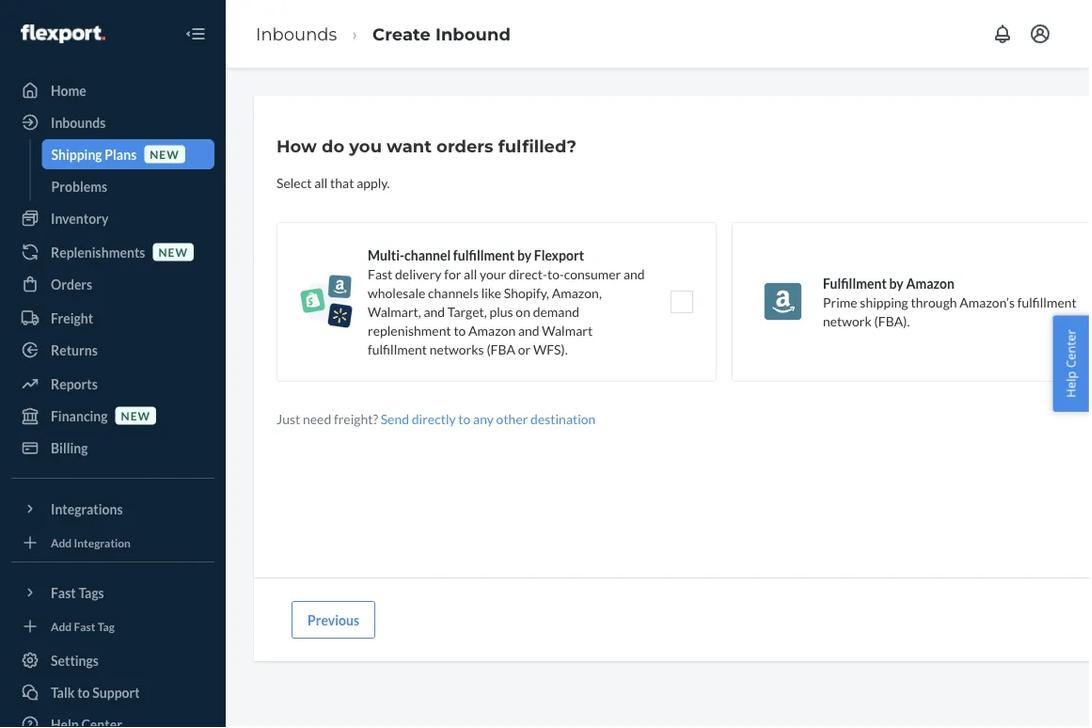 Task type: vqa. For each thing, say whether or not it's contained in the screenshot.
"billing" in the Billing link
no



Task type: describe. For each thing, give the bounding box(es) containing it.
returns
[[51, 342, 98, 358]]

talk to support button
[[11, 677, 214, 707]]

add integration link
[[11, 532, 214, 554]]

center
[[1062, 329, 1079, 368]]

fast tags
[[51, 585, 104, 601]]

consumer
[[564, 266, 621, 282]]

help
[[1062, 371, 1079, 398]]

shipping
[[860, 294, 908, 310]]

1 vertical spatial to
[[458, 411, 471, 427]]

add fast tag
[[51, 619, 115, 633]]

delivery
[[395, 266, 442, 282]]

flexport
[[534, 247, 584, 263]]

previous
[[308, 612, 359, 628]]

talk to support
[[51, 684, 140, 700]]

create inbound
[[373, 23, 511, 44]]

add for add fast tag
[[51, 619, 72, 633]]

billing
[[51, 440, 88, 456]]

multi-channel fulfillment by flexport fast delivery for all your direct-to-consumer and wholesale channels like shopify, amazon, walmart, and target, plus on demand replenishment to amazon and walmart fulfillment networks (fba or wfs).
[[368, 247, 645, 357]]

amazon inside fulfillment by amazon prime shipping through amazon's fulfillment network (fba).
[[906, 275, 955, 291]]

new for replenishments
[[158, 245, 188, 259]]

fulfillment by amazon prime shipping through amazon's fulfillment network (fba).
[[823, 275, 1077, 329]]

need
[[303, 411, 331, 427]]

like
[[481, 285, 502, 301]]

orders link
[[11, 269, 214, 299]]

problems link
[[42, 171, 214, 201]]

0 vertical spatial fulfillment
[[453, 247, 515, 263]]

0 horizontal spatial inbounds link
[[11, 107, 214, 137]]

destination
[[531, 411, 596, 427]]

(fba
[[487, 341, 516, 357]]

to-
[[547, 266, 564, 282]]

all inside multi-channel fulfillment by flexport fast delivery for all your direct-to-consumer and wholesale channels like shopify, amazon, walmart, and target, plus on demand replenishment to amazon and walmart fulfillment networks (fba or wfs).
[[464, 266, 477, 282]]

2 vertical spatial fast
[[74, 619, 95, 633]]

for
[[444, 266, 461, 282]]

to inside button
[[77, 684, 90, 700]]

new for financing
[[121, 409, 151, 422]]

prime
[[823, 294, 858, 310]]

settings
[[51, 652, 99, 668]]

fast tags button
[[11, 578, 214, 608]]

(fba).
[[874, 313, 910, 329]]

apply.
[[357, 175, 390, 190]]

2 vertical spatial fulfillment
[[368, 341, 427, 357]]

just need freight? send directly to any other destination
[[277, 411, 596, 427]]

walmart
[[542, 322, 593, 338]]

shipping plans
[[51, 146, 137, 162]]

wholesale
[[368, 285, 425, 301]]

freight link
[[11, 303, 214, 333]]

just
[[277, 411, 300, 427]]

how do you want orders fulfilled?
[[277, 135, 577, 156]]

settings link
[[11, 645, 214, 675]]

plans
[[105, 146, 137, 162]]

send directly to any other destination button
[[381, 409, 596, 428]]

financing
[[51, 408, 108, 424]]

create
[[373, 23, 431, 44]]

how
[[277, 135, 317, 156]]

breadcrumbs navigation
[[241, 6, 526, 61]]

multi-
[[368, 247, 405, 263]]

amazon,
[[552, 285, 602, 301]]

0 vertical spatial inbounds link
[[256, 23, 337, 44]]

open account menu image
[[1029, 23, 1052, 45]]

do
[[322, 135, 345, 156]]

flexport logo image
[[21, 24, 105, 43]]

previous button
[[292, 601, 375, 639]]

your
[[480, 266, 506, 282]]

home
[[51, 82, 86, 98]]

channels
[[428, 285, 479, 301]]

help center button
[[1053, 315, 1089, 412]]

want
[[387, 135, 432, 156]]

inventory
[[51, 210, 109, 226]]

through
[[911, 294, 957, 310]]

select
[[277, 175, 312, 190]]

plus
[[490, 303, 513, 319]]

orders
[[51, 276, 92, 292]]

inventory link
[[11, 203, 214, 233]]

amazon inside multi-channel fulfillment by flexport fast delivery for all your direct-to-consumer and wholesale channels like shopify, amazon, walmart, and target, plus on demand replenishment to amazon and walmart fulfillment networks (fba or wfs).
[[469, 322, 516, 338]]

network
[[823, 313, 872, 329]]

integration
[[74, 536, 131, 549]]

demand
[[533, 303, 579, 319]]

tags
[[78, 585, 104, 601]]



Task type: locate. For each thing, give the bounding box(es) containing it.
new right plans
[[150, 147, 179, 161]]

home link
[[11, 75, 214, 105]]

fulfillment
[[453, 247, 515, 263], [1018, 294, 1077, 310], [368, 341, 427, 357]]

freight?
[[334, 411, 378, 427]]

shipping
[[51, 146, 102, 162]]

to up networks
[[454, 322, 466, 338]]

1 vertical spatial add
[[51, 619, 72, 633]]

shopify,
[[504, 285, 549, 301]]

integrations
[[51, 501, 123, 517]]

to inside multi-channel fulfillment by flexport fast delivery for all your direct-to-consumer and wholesale channels like shopify, amazon, walmart, and target, plus on demand replenishment to amazon and walmart fulfillment networks (fba or wfs).
[[454, 322, 466, 338]]

to left "any"
[[458, 411, 471, 427]]

fast left tags
[[51, 585, 76, 601]]

integrations button
[[11, 494, 214, 524]]

0 vertical spatial new
[[150, 147, 179, 161]]

you
[[349, 135, 382, 156]]

new down reports link
[[121, 409, 151, 422]]

any
[[473, 411, 494, 427]]

orders
[[437, 135, 494, 156]]

1 vertical spatial all
[[464, 266, 477, 282]]

billing link
[[11, 433, 214, 463]]

wfs).
[[533, 341, 568, 357]]

direct-
[[509, 266, 547, 282]]

1 vertical spatial inbounds link
[[11, 107, 214, 137]]

0 horizontal spatial amazon
[[469, 322, 516, 338]]

add
[[51, 536, 72, 549], [51, 619, 72, 633]]

1 horizontal spatial and
[[518, 322, 540, 338]]

1 horizontal spatial by
[[889, 275, 904, 291]]

add up settings
[[51, 619, 72, 633]]

send
[[381, 411, 409, 427]]

and
[[624, 266, 645, 282], [424, 303, 445, 319], [518, 322, 540, 338]]

all right for
[[464, 266, 477, 282]]

1 vertical spatial amazon
[[469, 322, 516, 338]]

select all that apply.
[[277, 175, 390, 190]]

1 horizontal spatial amazon
[[906, 275, 955, 291]]

add fast tag link
[[11, 615, 214, 638]]

add integration
[[51, 536, 131, 549]]

fast
[[368, 266, 393, 282], [51, 585, 76, 601], [74, 619, 95, 633]]

2 add from the top
[[51, 619, 72, 633]]

0 horizontal spatial fulfillment
[[368, 341, 427, 357]]

all
[[314, 175, 328, 190], [464, 266, 477, 282]]

walmart,
[[368, 303, 421, 319]]

to
[[454, 322, 466, 338], [458, 411, 471, 427], [77, 684, 90, 700]]

1 horizontal spatial all
[[464, 266, 477, 282]]

amazon up (fba
[[469, 322, 516, 338]]

new up orders link
[[158, 245, 188, 259]]

1 vertical spatial fast
[[51, 585, 76, 601]]

fulfillment
[[823, 275, 887, 291]]

1 horizontal spatial fulfillment
[[453, 247, 515, 263]]

1 vertical spatial by
[[889, 275, 904, 291]]

0 vertical spatial and
[[624, 266, 645, 282]]

0 horizontal spatial inbounds
[[51, 114, 106, 130]]

add for add integration
[[51, 536, 72, 549]]

new
[[150, 147, 179, 161], [158, 245, 188, 259], [121, 409, 151, 422]]

that
[[330, 175, 354, 190]]

all left that
[[314, 175, 328, 190]]

new for shipping plans
[[150, 147, 179, 161]]

0 vertical spatial fast
[[368, 266, 393, 282]]

reports
[[51, 376, 98, 392]]

create inbound link
[[373, 23, 511, 44]]

0 vertical spatial all
[[314, 175, 328, 190]]

by inside multi-channel fulfillment by flexport fast delivery for all your direct-to-consumer and wholesale channels like shopify, amazon, walmart, and target, plus on demand replenishment to amazon and walmart fulfillment networks (fba or wfs).
[[517, 247, 532, 263]]

freight
[[51, 310, 93, 326]]

0 horizontal spatial by
[[517, 247, 532, 263]]

channel
[[405, 247, 451, 263]]

0 vertical spatial amazon
[[906, 275, 955, 291]]

fulfillment up center
[[1018, 294, 1077, 310]]

inbounds
[[256, 23, 337, 44], [51, 114, 106, 130]]

target,
[[448, 303, 487, 319]]

to right 'talk'
[[77, 684, 90, 700]]

1 horizontal spatial inbounds
[[256, 23, 337, 44]]

directly
[[412, 411, 456, 427]]

1 vertical spatial fulfillment
[[1018, 294, 1077, 310]]

fulfilled?
[[498, 135, 577, 156]]

0 vertical spatial by
[[517, 247, 532, 263]]

amazon
[[906, 275, 955, 291], [469, 322, 516, 338]]

and right "consumer"
[[624, 266, 645, 282]]

by up direct-
[[517, 247, 532, 263]]

2 vertical spatial new
[[121, 409, 151, 422]]

or
[[518, 341, 531, 357]]

by up shipping
[[889, 275, 904, 291]]

tag
[[98, 619, 115, 633]]

talk
[[51, 684, 75, 700]]

and up or
[[518, 322, 540, 338]]

reports link
[[11, 369, 214, 399]]

on
[[516, 303, 531, 319]]

1 horizontal spatial inbounds link
[[256, 23, 337, 44]]

fulfillment inside fulfillment by amazon prime shipping through amazon's fulfillment network (fba).
[[1018, 294, 1077, 310]]

fulfillment down replenishment
[[368, 341, 427, 357]]

add left integration
[[51, 536, 72, 549]]

1 add from the top
[[51, 536, 72, 549]]

2 horizontal spatial fulfillment
[[1018, 294, 1077, 310]]

other
[[496, 411, 528, 427]]

0 horizontal spatial and
[[424, 303, 445, 319]]

returns link
[[11, 335, 214, 365]]

support
[[92, 684, 140, 700]]

amazon's
[[960, 294, 1015, 310]]

2 vertical spatial and
[[518, 322, 540, 338]]

networks
[[430, 341, 484, 357]]

0 vertical spatial add
[[51, 536, 72, 549]]

2 horizontal spatial and
[[624, 266, 645, 282]]

replenishments
[[51, 244, 145, 260]]

replenishment
[[368, 322, 451, 338]]

1 vertical spatial inbounds
[[51, 114, 106, 130]]

fulfillment up your
[[453, 247, 515, 263]]

inbounds inside breadcrumbs navigation
[[256, 23, 337, 44]]

2 vertical spatial to
[[77, 684, 90, 700]]

help center
[[1062, 329, 1079, 398]]

close navigation image
[[184, 23, 207, 45]]

fast inside dropdown button
[[51, 585, 76, 601]]

fast inside multi-channel fulfillment by flexport fast delivery for all your direct-to-consumer and wholesale channels like shopify, amazon, walmart, and target, plus on demand replenishment to amazon and walmart fulfillment networks (fba or wfs).
[[368, 266, 393, 282]]

1 vertical spatial and
[[424, 303, 445, 319]]

amazon up "through"
[[906, 275, 955, 291]]

inbound
[[436, 23, 511, 44]]

0 vertical spatial to
[[454, 322, 466, 338]]

open notifications image
[[992, 23, 1014, 45]]

0 vertical spatial inbounds
[[256, 23, 337, 44]]

inbounds link
[[256, 23, 337, 44], [11, 107, 214, 137]]

problems
[[51, 178, 107, 194]]

and down channels
[[424, 303, 445, 319]]

fast left "tag"
[[74, 619, 95, 633]]

by inside fulfillment by amazon prime shipping through amazon's fulfillment network (fba).
[[889, 275, 904, 291]]

0 horizontal spatial all
[[314, 175, 328, 190]]

fast down multi-
[[368, 266, 393, 282]]

1 vertical spatial new
[[158, 245, 188, 259]]



